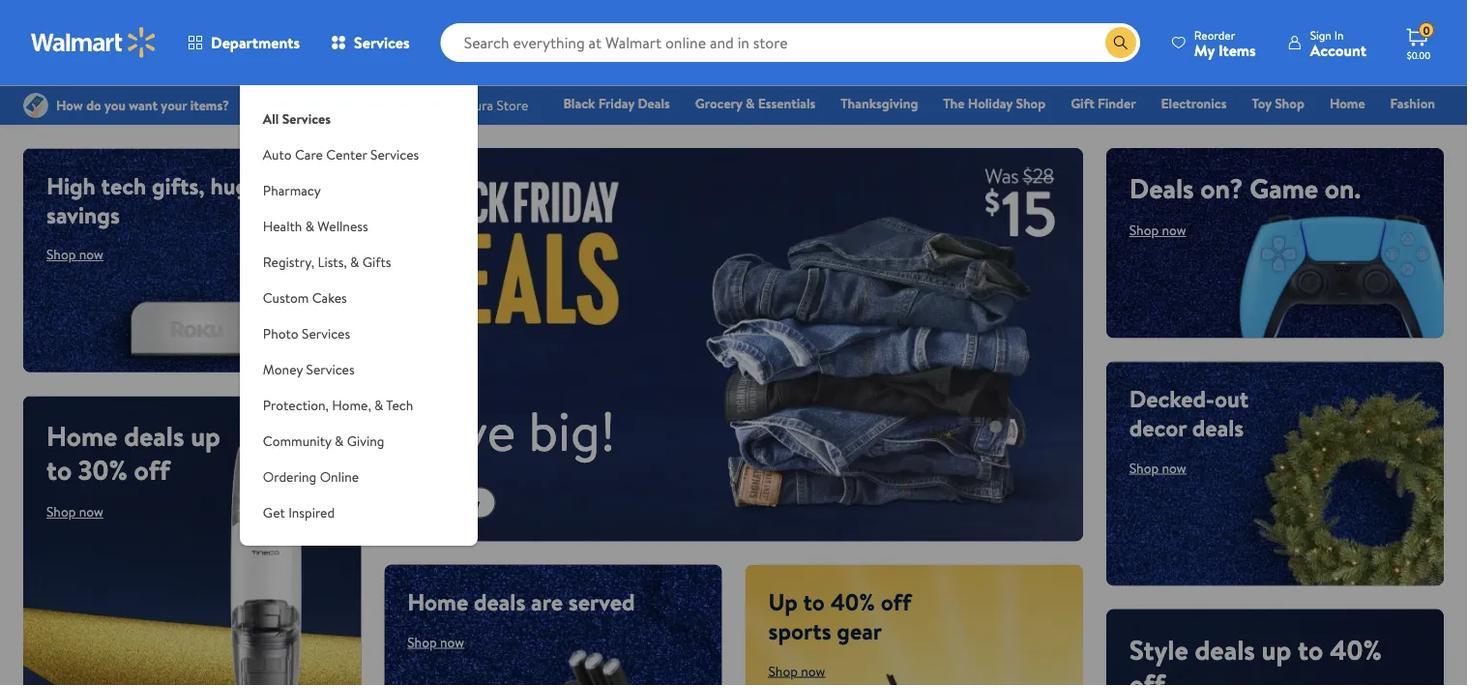 Task type: locate. For each thing, give the bounding box(es) containing it.
services for money services
[[306, 359, 355, 378]]

1 horizontal spatial 40%
[[1330, 631, 1383, 668]]

now down the decor
[[1162, 458, 1187, 477]]

1 vertical spatial up
[[1262, 631, 1292, 668]]

2 vertical spatial home
[[408, 586, 468, 618]]

now for save big!
[[456, 493, 480, 512]]

savings
[[46, 198, 120, 231]]

0 vertical spatial home
[[1330, 94, 1366, 113]]

0 vertical spatial to
[[46, 451, 72, 489]]

shop inside "the holiday shop" link
[[1016, 94, 1046, 113]]

0 horizontal spatial up
[[191, 417, 221, 455]]

departments
[[211, 32, 300, 53]]

wellness
[[318, 216, 368, 235]]

pharmacy
[[263, 180, 321, 199]]

2 vertical spatial to
[[1299, 631, 1324, 668]]

0 horizontal spatial 40%
[[831, 586, 876, 618]]

&
[[746, 94, 755, 113], [305, 216, 314, 235], [350, 252, 359, 271], [375, 395, 384, 414], [335, 431, 344, 450]]

debit
[[1320, 121, 1353, 140]]

shop for decked-out decor deals
[[1130, 458, 1159, 477]]

shop
[[1016, 94, 1046, 113], [1275, 94, 1305, 113], [1130, 221, 1159, 239], [46, 245, 76, 264], [1130, 458, 1159, 477], [423, 493, 453, 512], [46, 502, 76, 521], [408, 632, 437, 651], [769, 661, 798, 680]]

to inside style deals up to 40% off
[[1299, 631, 1324, 668]]

lists,
[[318, 252, 347, 271]]

shop now for deals on? game on.
[[1130, 221, 1187, 239]]

services button
[[315, 19, 425, 66]]

shop now link for high tech gifts, huge savings
[[46, 245, 103, 264]]

& left gifts
[[350, 252, 359, 271]]

shop now for high tech gifts, huge savings
[[46, 245, 103, 264]]

up to 40% off sports gear
[[769, 586, 912, 647]]

home inside home deals up to 30% off
[[46, 417, 117, 455]]

shop now
[[1130, 221, 1187, 239], [46, 245, 103, 264], [1130, 458, 1187, 477], [423, 493, 480, 512], [46, 502, 103, 521], [408, 632, 465, 651], [769, 661, 826, 680]]

off inside home deals up to 30% off
[[134, 451, 170, 489]]

online
[[320, 467, 359, 486]]

1 vertical spatial home
[[46, 417, 117, 455]]

get
[[263, 503, 285, 522]]

2 vertical spatial off
[[1130, 664, 1166, 685]]

care
[[295, 145, 323, 164]]

services down "cakes"
[[302, 324, 350, 343]]

big!
[[529, 392, 616, 468]]

1 vertical spatial 40%
[[1330, 631, 1383, 668]]

services up protection, home, & tech
[[306, 359, 355, 378]]

0 vertical spatial off
[[134, 451, 170, 489]]

gift finder
[[1071, 94, 1136, 113]]

shop now link for home deals up to 30% off
[[46, 502, 103, 521]]

ordering online
[[263, 467, 359, 486]]

& right health
[[305, 216, 314, 235]]

auto care center services button
[[240, 136, 478, 172]]

in
[[1335, 27, 1344, 43]]

shop now link for save big!
[[408, 487, 496, 518]]

deals inside black friday deals link
[[638, 94, 670, 113]]

2 horizontal spatial home
[[1330, 94, 1366, 113]]

decked-out decor deals
[[1130, 383, 1249, 444]]

electronics link
[[1153, 93, 1236, 114]]

shop now link for decked-out decor deals
[[1130, 458, 1187, 477]]

now
[[1162, 221, 1187, 239], [79, 245, 103, 264], [1162, 458, 1187, 477], [456, 493, 480, 512], [79, 502, 103, 521], [440, 632, 465, 651], [801, 661, 826, 680]]

1 vertical spatial deals
[[1130, 169, 1195, 207]]

tech
[[386, 395, 413, 414]]

off for home
[[134, 451, 170, 489]]

protection,
[[263, 395, 329, 414]]

now for high tech gifts, huge savings
[[79, 245, 103, 264]]

registry, lists, & gifts
[[263, 252, 391, 271]]

gift
[[1071, 94, 1095, 113]]

off inside "up to 40% off sports gear"
[[881, 586, 912, 618]]

fashion
[[1391, 94, 1436, 113]]

photo services
[[263, 324, 350, 343]]

gift finder link
[[1063, 93, 1145, 114]]

registry,
[[263, 252, 315, 271]]

& left tech at left bottom
[[375, 395, 384, 414]]

shop now for home deals up to 30% off
[[46, 502, 103, 521]]

walmart image
[[31, 27, 157, 58]]

cakes
[[312, 288, 347, 307]]

home for home deals up to 30% off
[[46, 417, 117, 455]]

now down savings
[[79, 245, 103, 264]]

to inside "up to 40% off sports gear"
[[804, 586, 825, 618]]

$0.00
[[1408, 48, 1431, 61]]

thanksgiving
[[841, 94, 918, 113]]

deals on? game on.
[[1130, 169, 1362, 207]]

up inside style deals up to 40% off
[[1262, 631, 1292, 668]]

reorder
[[1195, 27, 1236, 43]]

0 vertical spatial up
[[191, 417, 221, 455]]

the holiday shop
[[944, 94, 1046, 113]]

off inside style deals up to 40% off
[[1130, 664, 1166, 685]]

health & wellness
[[263, 216, 368, 235]]

2 horizontal spatial off
[[1130, 664, 1166, 685]]

black friday deals
[[563, 94, 670, 113]]

account
[[1311, 39, 1367, 60]]

grocery
[[696, 94, 743, 113]]

money services
[[263, 359, 355, 378]]

2 horizontal spatial to
[[1299, 631, 1324, 668]]

search icon image
[[1113, 35, 1129, 50]]

1 horizontal spatial off
[[881, 586, 912, 618]]

0 vertical spatial 40%
[[831, 586, 876, 618]]

1 horizontal spatial to
[[804, 586, 825, 618]]

home for home deals are served
[[408, 586, 468, 618]]

now for home deals are served
[[440, 632, 465, 651]]

40%
[[831, 586, 876, 618], [1330, 631, 1383, 668]]

0 horizontal spatial home
[[46, 417, 117, 455]]

home for home
[[1330, 94, 1366, 113]]

now down 30%
[[79, 502, 103, 521]]

1 vertical spatial to
[[804, 586, 825, 618]]

one debit
[[1288, 121, 1353, 140]]

on?
[[1201, 169, 1244, 207]]

up inside home deals up to 30% off
[[191, 417, 221, 455]]

up for 30%
[[191, 417, 221, 455]]

home link
[[1322, 93, 1374, 114]]

deals left on?
[[1130, 169, 1195, 207]]

Walmart Site-Wide search field
[[441, 23, 1141, 62]]

are
[[531, 586, 563, 618]]

home
[[1330, 94, 1366, 113], [46, 417, 117, 455], [408, 586, 468, 618]]

shop for up to 40% off sports gear
[[769, 661, 798, 680]]

up
[[769, 586, 798, 618]]

services up all services link
[[354, 32, 410, 53]]

community & giving button
[[240, 423, 478, 459]]

holiday
[[968, 94, 1013, 113]]

& left giving
[[335, 431, 344, 450]]

now down deals on? game on.
[[1162, 221, 1187, 239]]

deals inside decked-out decor deals
[[1193, 412, 1244, 444]]

services right center
[[371, 145, 419, 164]]

get inspired button
[[240, 494, 478, 530]]

my
[[1195, 39, 1215, 60]]

get inspired
[[263, 503, 335, 522]]

0 vertical spatial deals
[[638, 94, 670, 113]]

now down save
[[456, 493, 480, 512]]

shop now for home deals are served
[[408, 632, 465, 651]]

services right all
[[282, 109, 331, 128]]

shop for high tech gifts, huge savings
[[46, 245, 76, 264]]

shop now link
[[1130, 221, 1187, 239], [46, 245, 103, 264], [1130, 458, 1187, 477], [408, 487, 496, 518], [46, 502, 103, 521], [408, 632, 465, 651], [769, 661, 826, 680]]

0 horizontal spatial deals
[[638, 94, 670, 113]]

deals inside style deals up to 40% off
[[1195, 631, 1256, 668]]

served
[[569, 586, 635, 618]]

ordering online button
[[240, 459, 478, 494]]

the holiday shop link
[[935, 93, 1055, 114]]

1 horizontal spatial up
[[1262, 631, 1292, 668]]

shop for deals on? game on.
[[1130, 221, 1159, 239]]

game
[[1250, 169, 1319, 207]]

0 horizontal spatial off
[[134, 451, 170, 489]]

now down home deals are served
[[440, 632, 465, 651]]

on.
[[1325, 169, 1362, 207]]

home deals are served
[[408, 586, 635, 618]]

to inside home deals up to 30% off
[[46, 451, 72, 489]]

1 horizontal spatial home
[[408, 586, 468, 618]]

to for home
[[46, 451, 72, 489]]

off
[[134, 451, 170, 489], [881, 586, 912, 618], [1130, 664, 1166, 685]]

& right the grocery
[[746, 94, 755, 113]]

0 horizontal spatial to
[[46, 451, 72, 489]]

deals right friday
[[638, 94, 670, 113]]

now down sports
[[801, 661, 826, 680]]

tech
[[101, 169, 146, 202]]

giving
[[347, 431, 385, 450]]

grocery & essentials link
[[687, 93, 825, 114]]

community
[[263, 431, 332, 450]]

finder
[[1098, 94, 1136, 113]]

1 vertical spatial off
[[881, 586, 912, 618]]

services for all services
[[282, 109, 331, 128]]

deals inside home deals up to 30% off
[[124, 417, 184, 455]]

services
[[354, 32, 410, 53], [282, 109, 331, 128], [371, 145, 419, 164], [302, 324, 350, 343], [306, 359, 355, 378]]

home deals up to 30% off
[[46, 417, 221, 489]]

all services link
[[240, 85, 478, 136]]

now for home deals up to 30% off
[[79, 502, 103, 521]]

sign in account
[[1311, 27, 1367, 60]]



Task type: describe. For each thing, give the bounding box(es) containing it.
one
[[1288, 121, 1317, 140]]

deals for style deals up to 40% off
[[1195, 631, 1256, 668]]

center
[[326, 145, 367, 164]]

shop now for decked-out decor deals
[[1130, 458, 1187, 477]]

custom cakes button
[[240, 280, 478, 315]]

off for style
[[1130, 664, 1166, 685]]

shop for home deals are served
[[408, 632, 437, 651]]

registry
[[1213, 121, 1262, 140]]

& for giving
[[335, 431, 344, 450]]

shop now for up to 40% off sports gear
[[769, 661, 826, 680]]

shop for save big!
[[423, 493, 453, 512]]

inspired
[[288, 503, 335, 522]]

decor
[[1130, 412, 1187, 444]]

services for photo services
[[302, 324, 350, 343]]

health
[[263, 216, 302, 235]]

& for essentials
[[746, 94, 755, 113]]

electronics
[[1162, 94, 1227, 113]]

shop now link for up to 40% off sports gear
[[769, 661, 826, 680]]

reorder my items
[[1195, 27, 1257, 60]]

0
[[1424, 22, 1431, 38]]

high tech gifts, huge savings
[[46, 169, 261, 231]]

shop now for save big!
[[423, 493, 480, 512]]

toy shop link
[[1244, 93, 1314, 114]]

30%
[[78, 451, 128, 489]]

high
[[46, 169, 96, 202]]

shop inside 'toy shop' link
[[1275, 94, 1305, 113]]

up for 40%
[[1262, 631, 1292, 668]]

all
[[263, 109, 279, 128]]

departments button
[[172, 19, 315, 66]]

huge
[[210, 169, 261, 202]]

black
[[563, 94, 595, 113]]

save big!
[[408, 392, 616, 468]]

shop for home deals up to 30% off
[[46, 502, 76, 521]]

now for decked-out decor deals
[[1162, 458, 1187, 477]]

ordering
[[263, 467, 317, 486]]

now for up to 40% off sports gear
[[801, 661, 826, 680]]

decked-
[[1130, 383, 1215, 415]]

shop now link for deals on? game on.
[[1130, 221, 1187, 239]]

save
[[408, 392, 516, 468]]

gifts,
[[152, 169, 205, 202]]

deals for home deals are served
[[474, 586, 526, 618]]

40% inside style deals up to 40% off
[[1330, 631, 1383, 668]]

to for style
[[1299, 631, 1324, 668]]

friday
[[599, 94, 635, 113]]

toy shop
[[1252, 94, 1305, 113]]

registry, lists, & gifts button
[[240, 244, 478, 280]]

custom cakes
[[263, 288, 347, 307]]

money
[[263, 359, 303, 378]]

community & giving
[[263, 431, 385, 450]]

all services
[[263, 109, 331, 128]]

shop now link for home deals are served
[[408, 632, 465, 651]]

thanksgiving link
[[832, 93, 927, 114]]

black friday deals link
[[555, 93, 679, 114]]

toy
[[1252, 94, 1272, 113]]

one debit link
[[1279, 120, 1362, 141]]

& for wellness
[[305, 216, 314, 235]]

photo services button
[[240, 315, 478, 351]]

protection, home, & tech button
[[240, 387, 478, 423]]

style
[[1130, 631, 1189, 668]]

services inside popup button
[[354, 32, 410, 53]]

the
[[944, 94, 965, 113]]

walmart+ link
[[1369, 120, 1445, 141]]

out
[[1215, 383, 1249, 415]]

custom
[[263, 288, 309, 307]]

Search search field
[[441, 23, 1141, 62]]

auto care center services
[[263, 145, 419, 164]]

style deals up to 40% off
[[1130, 631, 1383, 685]]

registry link
[[1204, 120, 1271, 141]]

grocery & essentials
[[696, 94, 816, 113]]

now for deals on? game on.
[[1162, 221, 1187, 239]]

40% inside "up to 40% off sports gear"
[[831, 586, 876, 618]]

sports
[[769, 615, 832, 647]]

auto
[[263, 145, 292, 164]]

gear
[[837, 615, 882, 647]]

protection, home, & tech
[[263, 395, 413, 414]]

essentials
[[758, 94, 816, 113]]

sign
[[1311, 27, 1332, 43]]

gifts
[[363, 252, 391, 271]]

deals for home deals up to 30% off
[[124, 417, 184, 455]]

1 horizontal spatial deals
[[1130, 169, 1195, 207]]

items
[[1219, 39, 1257, 60]]

health & wellness button
[[240, 208, 478, 244]]

photo
[[263, 324, 299, 343]]

home,
[[332, 395, 371, 414]]



Task type: vqa. For each thing, say whether or not it's contained in the screenshot.
Services associated with Money Services
yes



